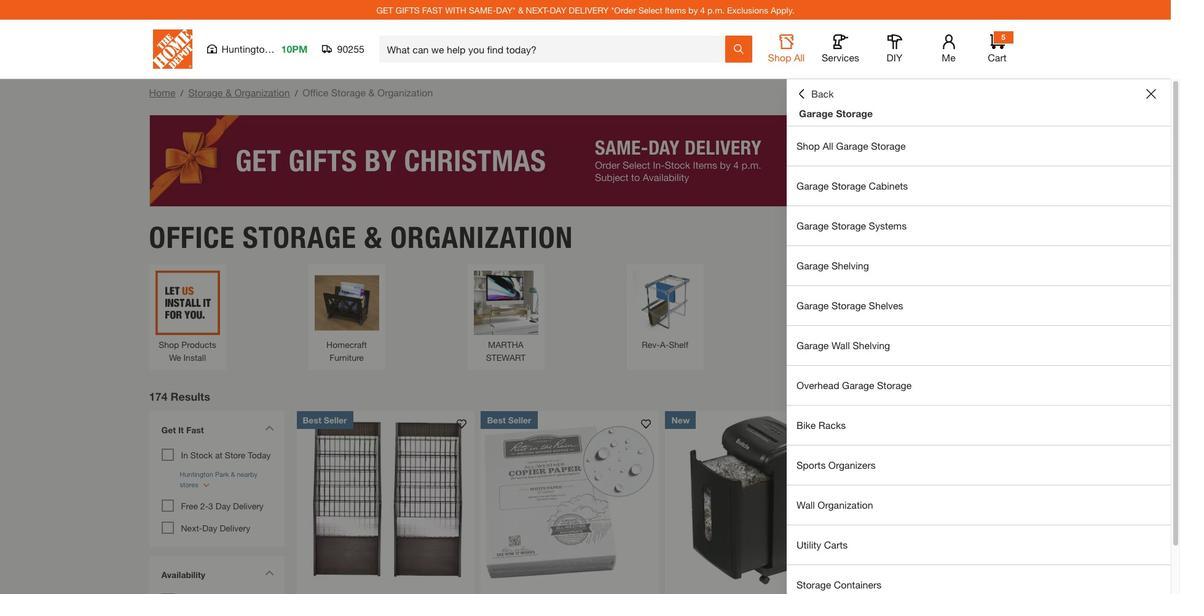 Task type: vqa. For each thing, say whether or not it's contained in the screenshot.
All
yes



Task type: describe. For each thing, give the bounding box(es) containing it.
office storage & organization
[[149, 220, 573, 255]]

2 / from the left
[[295, 88, 298, 98]]

availability
[[161, 570, 205, 581]]

rev-
[[642, 340, 660, 350]]

apply.
[[771, 5, 794, 15]]

in stock at store today
[[181, 450, 271, 461]]

overhead
[[797, 380, 839, 392]]

shop products we install
[[159, 340, 216, 363]]

containers
[[834, 580, 882, 591]]

rev-a-shelf
[[642, 340, 688, 350]]

bike racks
[[797, 420, 846, 431]]

10pm
[[281, 43, 308, 55]]

the home depot logo image
[[153, 30, 192, 69]]

all-weather 8-1/2 in. x 11 in. 20 lbs. bulk copier paper, white (500-sheet pack) image
[[481, 412, 659, 590]]

install
[[183, 353, 206, 363]]

90255 button
[[322, 43, 365, 55]]

huntington park
[[222, 43, 293, 55]]

garage shelving
[[797, 260, 869, 272]]

me
[[942, 52, 956, 63]]

shelving inside garage wall shelving link
[[853, 340, 890, 352]]

wall for mounted
[[798, 340, 814, 350]]

gifts
[[396, 5, 420, 15]]

storage containers
[[797, 580, 882, 591]]

0 vertical spatial delivery
[[233, 501, 264, 512]]

all for shop all garage storage
[[823, 140, 833, 152]]

cart 5
[[988, 33, 1007, 63]]

rev-a-shelf link
[[633, 271, 697, 351]]

30 l/7.9 gal. paper shredder cross cut document shredder for credit card/cd/junk mail shredder for office home image
[[665, 412, 844, 590]]

best seller for all-weather 8-1/2 in. x 11 in. 20 lbs. bulk copier paper, white (500-sheet pack) image
[[487, 415, 531, 426]]

garage for garage wall shelving
[[797, 340, 829, 352]]

back button
[[797, 88, 834, 100]]

best for all-weather 8-1/2 in. x 11 in. 20 lbs. bulk copier paper, white (500-sheet pack) image
[[487, 415, 506, 426]]

wall for organization
[[797, 500, 815, 511]]

shop all garage storage
[[797, 140, 906, 152]]

next-day delivery
[[181, 523, 250, 534]]

wall down garage storage shelves
[[832, 340, 850, 352]]

cx8 crosscut shredder image
[[850, 412, 1028, 590]]

mounted
[[816, 340, 851, 350]]

5
[[1001, 33, 1005, 42]]

garage storage cabinets
[[797, 180, 908, 192]]

*order
[[611, 5, 636, 15]]

stock
[[190, 450, 213, 461]]

diy button
[[875, 34, 914, 64]]

products
[[181, 340, 216, 350]]

4
[[700, 5, 705, 15]]

garage storage systems
[[797, 220, 907, 232]]

home / storage & organization / office storage & organization
[[149, 87, 433, 98]]

today
[[248, 450, 271, 461]]

best seller for wooden free standing 6-tier display literature brochure magazine rack in black (2-pack) 'image' at the left bottom of page
[[303, 415, 347, 426]]

it
[[178, 425, 184, 435]]

menu containing shop all garage storage
[[787, 127, 1171, 595]]

sponsored banner image
[[149, 115, 1022, 207]]

utility carts link
[[787, 526, 1171, 565]]

garage storage systems link
[[787, 207, 1171, 246]]

shop all
[[768, 52, 805, 63]]

174 results
[[149, 390, 210, 404]]

wall mounted
[[798, 340, 851, 350]]

storage & organization link
[[188, 87, 290, 98]]

wall mounted link
[[792, 271, 856, 351]]

get gifts fast with same-day* & next-day delivery *order select items by 4 p.m. exclusions apply.
[[376, 5, 794, 15]]

park
[[273, 43, 293, 55]]

results
[[171, 390, 210, 404]]

fast
[[422, 5, 443, 15]]

services button
[[821, 34, 860, 64]]

day
[[550, 5, 566, 15]]

shelving inside garage shelving link
[[832, 260, 869, 272]]

cabinets
[[869, 180, 908, 192]]

3
[[208, 501, 213, 512]]

wall organization link
[[787, 486, 1171, 526]]

1 horizontal spatial office
[[303, 87, 328, 98]]

best for wooden free standing 6-tier display literature brochure magazine rack in black (2-pack) 'image' at the left bottom of page
[[303, 415, 321, 426]]

organizers
[[828, 460, 876, 471]]

1 vertical spatial delivery
[[220, 523, 250, 534]]

sports
[[797, 460, 826, 471]]

by
[[688, 5, 698, 15]]

get
[[376, 5, 393, 15]]

exclusions
[[727, 5, 768, 15]]

1 / from the left
[[180, 88, 183, 98]]

shop for shop all
[[768, 52, 791, 63]]

p.m.
[[707, 5, 725, 15]]

new
[[671, 415, 690, 426]]

shelf
[[669, 340, 688, 350]]

day*
[[496, 5, 516, 15]]



Task type: locate. For each thing, give the bounding box(es) containing it.
same-
[[469, 5, 496, 15]]

garage storage shelves link
[[787, 286, 1171, 326]]

carts
[[824, 540, 848, 551]]

next-day delivery link
[[181, 523, 250, 534]]

homecraft
[[326, 340, 367, 350]]

90255
[[337, 43, 364, 55]]

garage for garage storage
[[799, 108, 833, 119]]

sports organizers
[[797, 460, 876, 471]]

delivery down 'free 2-3 day delivery' on the left bottom of the page
[[220, 523, 250, 534]]

wall mounted image
[[792, 271, 856, 335]]

drawer close image
[[1146, 89, 1156, 99]]

get it fast link
[[155, 418, 278, 446]]

utility
[[797, 540, 821, 551]]

2 best from the left
[[487, 415, 506, 426]]

racks
[[819, 420, 846, 431]]

garage right overhead
[[842, 380, 874, 392]]

garage storage
[[799, 108, 873, 119]]

shelving up garage storage shelves
[[832, 260, 869, 272]]

home link
[[149, 87, 175, 98]]

menu
[[787, 127, 1171, 595]]

in stock at store today link
[[181, 450, 271, 461]]

at
[[215, 450, 222, 461]]

shelving right mounted
[[853, 340, 890, 352]]

0 horizontal spatial shop
[[159, 340, 179, 350]]

all up back button
[[794, 52, 805, 63]]

0 vertical spatial all
[[794, 52, 805, 63]]

get it fast
[[161, 425, 204, 435]]

availability link
[[155, 563, 278, 591]]

feedback link image
[[1163, 208, 1180, 274]]

1 horizontal spatial shop
[[768, 52, 791, 63]]

all inside button
[[794, 52, 805, 63]]

garage storage shelves
[[797, 300, 903, 312]]

/ right 'home'
[[180, 88, 183, 98]]

martha
[[488, 340, 524, 350]]

utility carts
[[797, 540, 848, 551]]

wall left mounted
[[798, 340, 814, 350]]

1 vertical spatial day
[[202, 523, 217, 534]]

garage shelving link
[[787, 246, 1171, 286]]

next-
[[526, 5, 550, 15]]

in
[[181, 450, 188, 461]]

homecraft furniture
[[326, 340, 367, 363]]

fast
[[186, 425, 204, 435]]

1 vertical spatial office
[[149, 220, 235, 255]]

get
[[161, 425, 176, 435]]

shop for shop products we install
[[159, 340, 179, 350]]

2-
[[200, 501, 208, 512]]

bike
[[797, 420, 816, 431]]

garage for garage storage cabinets
[[797, 180, 829, 192]]

systems
[[869, 220, 907, 232]]

shelving
[[832, 260, 869, 272], [853, 340, 890, 352]]

all for shop all
[[794, 52, 805, 63]]

day
[[216, 501, 231, 512], [202, 523, 217, 534]]

store
[[225, 450, 245, 461]]

1 vertical spatial all
[[823, 140, 833, 152]]

/
[[180, 88, 183, 98], [295, 88, 298, 98]]

shop all button
[[767, 34, 806, 64]]

shop inside button
[[768, 52, 791, 63]]

garage for garage shelving
[[797, 260, 829, 272]]

delivery
[[233, 501, 264, 512], [220, 523, 250, 534]]

0 horizontal spatial office
[[149, 220, 235, 255]]

0 horizontal spatial /
[[180, 88, 183, 98]]

0 horizontal spatial best
[[303, 415, 321, 426]]

shop up we
[[159, 340, 179, 350]]

wooden free standing 6-tier display literature brochure magazine rack in black (2-pack) image
[[297, 412, 475, 590]]

0 vertical spatial day
[[216, 501, 231, 512]]

garage up overhead
[[797, 340, 829, 352]]

shop for shop all garage storage
[[797, 140, 820, 152]]

organization inside menu
[[818, 500, 873, 511]]

garage down garage storage
[[836, 140, 868, 152]]

stewart
[[486, 353, 526, 363]]

0 vertical spatial office
[[303, 87, 328, 98]]

shop down apply.
[[768, 52, 791, 63]]

day down 3
[[202, 523, 217, 534]]

What can we help you find today? search field
[[387, 36, 724, 62]]

1 best from the left
[[303, 415, 321, 426]]

martha stewart link
[[474, 271, 538, 364]]

sports organizers link
[[787, 446, 1171, 486]]

martha stewart
[[486, 340, 526, 363]]

delivery
[[569, 5, 609, 15]]

items
[[665, 5, 686, 15]]

garage wall shelving link
[[787, 326, 1171, 366]]

free
[[181, 501, 198, 512]]

shop all garage storage link
[[787, 127, 1171, 166]]

we
[[169, 353, 181, 363]]

0 vertical spatial shelving
[[832, 260, 869, 272]]

best seller
[[303, 415, 347, 426], [487, 415, 531, 426]]

services
[[822, 52, 859, 63]]

2 seller from the left
[[508, 415, 531, 426]]

all down garage storage
[[823, 140, 833, 152]]

office supplies image
[[951, 271, 1016, 335]]

0 horizontal spatial best seller
[[303, 415, 347, 426]]

1 horizontal spatial best seller
[[487, 415, 531, 426]]

/ down 10pm
[[295, 88, 298, 98]]

0 horizontal spatial seller
[[324, 415, 347, 426]]

0 horizontal spatial all
[[794, 52, 805, 63]]

homecraft furniture link
[[314, 271, 379, 364]]

day right 3
[[216, 501, 231, 512]]

2 vertical spatial shop
[[159, 340, 179, 350]]

garage up garage storage shelves
[[797, 260, 829, 272]]

rev a shelf image
[[633, 271, 697, 335]]

garage down shop all garage storage on the right of the page
[[797, 180, 829, 192]]

a-
[[660, 340, 669, 350]]

back
[[811, 88, 834, 100]]

2 horizontal spatial shop
[[797, 140, 820, 152]]

homecraft furniture image
[[314, 271, 379, 335]]

home
[[149, 87, 175, 98]]

overhead garage storage link
[[787, 366, 1171, 406]]

delivery right 3
[[233, 501, 264, 512]]

1 horizontal spatial seller
[[508, 415, 531, 426]]

1 horizontal spatial best
[[487, 415, 506, 426]]

martha stewart image
[[474, 271, 538, 335]]

shop inside menu
[[797, 140, 820, 152]]

1 seller from the left
[[324, 415, 347, 426]]

2 best seller from the left
[[487, 415, 531, 426]]

furniture
[[330, 353, 364, 363]]

wall up utility
[[797, 500, 815, 511]]

garage storage cabinets link
[[787, 167, 1171, 206]]

garage wall shelving
[[797, 340, 890, 352]]

shop products we install image
[[155, 271, 220, 335]]

overhead garage storage
[[797, 380, 912, 392]]

shop products we install link
[[155, 271, 220, 364]]

huntington
[[222, 43, 270, 55]]

1 horizontal spatial all
[[823, 140, 833, 152]]

next-
[[181, 523, 202, 534]]

garage up wall mounted
[[797, 300, 829, 312]]

bike racks link
[[787, 406, 1171, 446]]

0 vertical spatial shop
[[768, 52, 791, 63]]

garage down back button
[[799, 108, 833, 119]]

shop
[[768, 52, 791, 63], [797, 140, 820, 152], [159, 340, 179, 350]]

garage up garage shelving
[[797, 220, 829, 232]]

garage for garage storage systems
[[797, 220, 829, 232]]

me button
[[929, 34, 968, 64]]

wall organization
[[797, 500, 873, 511]]

1 vertical spatial shelving
[[853, 340, 890, 352]]

select
[[638, 5, 662, 15]]

cart
[[988, 52, 1007, 63]]

garage for garage storage shelves
[[797, 300, 829, 312]]

1 best seller from the left
[[303, 415, 347, 426]]

seller for all-weather 8-1/2 in. x 11 in. 20 lbs. bulk copier paper, white (500-sheet pack) image
[[508, 415, 531, 426]]

shop down garage storage
[[797, 140, 820, 152]]

1 vertical spatial shop
[[797, 140, 820, 152]]

seller
[[324, 415, 347, 426], [508, 415, 531, 426]]

1 horizontal spatial /
[[295, 88, 298, 98]]

seller for wooden free standing 6-tier display literature brochure magazine rack in black (2-pack) 'image' at the left bottom of page
[[324, 415, 347, 426]]

shop inside shop products we install
[[159, 340, 179, 350]]



